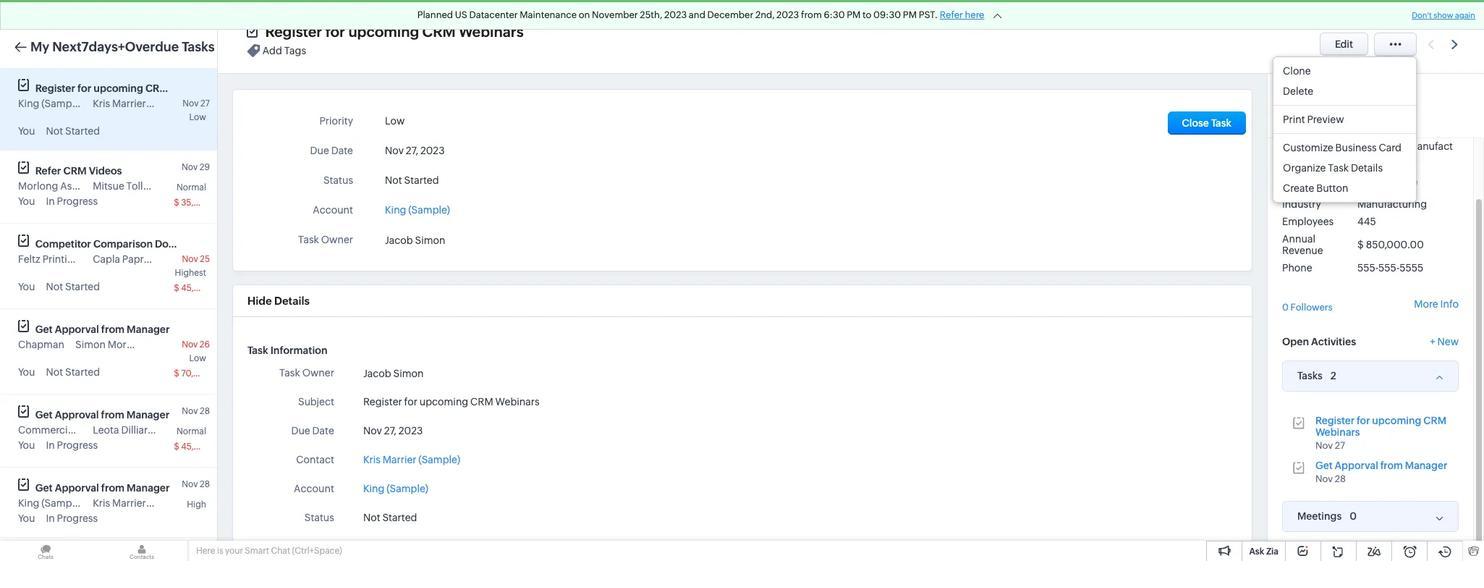 Task type: describe. For each thing, give the bounding box(es) containing it.
0 vertical spatial due
[[310, 145, 329, 156]]

organize
[[1284, 162, 1327, 173]]

apporval for get apporval from manager
[[55, 482, 99, 494]]

close task link
[[1168, 111, 1247, 135]]

planned us datacenter maintenance on november 25th, 2023 and december 2nd, 2023 from 6:30 pm to 09:30 pm pst. refer here
[[418, 9, 985, 20]]

employees
[[1283, 216, 1334, 227]]

morasca
[[108, 339, 148, 350]]

industry
[[1283, 199, 1322, 210]]

get apporval from manager
[[35, 482, 170, 494]]

task right close
[[1212, 117, 1232, 129]]

close
[[1183, 117, 1210, 129]]

leota dilliard (sample)
[[93, 424, 198, 436]]

feltz printing service
[[18, 253, 117, 265]]

26
[[200, 340, 210, 350]]

1 vertical spatial register for upcoming crm webinars
[[363, 396, 540, 408]]

get for get apporval from manager
[[35, 482, 53, 494]]

started for document
[[65, 281, 100, 292]]

normal for mitsue tollner (sample)
[[177, 182, 206, 193]]

planned
[[418, 9, 453, 20]]

my next7days+overdue tasks
[[30, 39, 215, 54]]

1 vertical spatial refer
[[35, 165, 61, 177]]

$ 70,000.00
[[174, 369, 225, 379]]

to
[[863, 9, 872, 20]]

nov 29
[[182, 162, 210, 172]]

in for morlong
[[46, 195, 55, 207]]

close task
[[1183, 117, 1232, 129]]

signals image
[[1304, 0, 1314, 4]]

kris marrier (sample) for get apporval from manager
[[93, 497, 190, 509]]

from for get apporval from manager
[[101, 482, 125, 494]]

annual
[[1283, 233, 1316, 245]]

marrier for get apporval from manager
[[112, 497, 146, 509]]

4 you from the top
[[18, 366, 35, 378]]

manager for get apporval from manager nov 28
[[1406, 459, 1448, 471]]

edit button
[[1320, 33, 1369, 56]]

create button
[[1284, 182, 1349, 194]]

button
[[1317, 182, 1349, 194]]

from for get apporval from manager nov 26
[[101, 324, 125, 335]]

contact
[[296, 454, 334, 466]]

70,000.00
[[181, 369, 225, 379]]

followers
[[1291, 302, 1333, 313]]

1 horizontal spatial refer
[[940, 9, 964, 20]]

approval
[[55, 409, 99, 421]]

december
[[708, 9, 754, 20]]

get for get approval from manager
[[35, 409, 53, 421]]

not started for from
[[46, 366, 100, 378]]

open activities
[[1283, 336, 1357, 347]]

6:30
[[824, 9, 845, 20]]

progress for (sample)
[[57, 513, 98, 524]]

get apporval from manager link
[[1316, 459, 1448, 471]]

morlong associates
[[18, 180, 111, 192]]

don't
[[1413, 11, 1433, 20]]

is
[[217, 546, 223, 556]]

refer crm videos
[[35, 165, 122, 177]]

register down 2
[[1316, 415, 1355, 426]]

445
[[1358, 216, 1377, 227]]

1 vertical spatial account
[[313, 204, 353, 216]]

not for competitor comparison document
[[46, 281, 63, 292]]

2 vertical spatial jacob
[[363, 368, 391, 379]]

from for get approval from manager
[[101, 409, 124, 421]]

next7days+overdue
[[52, 39, 179, 54]]

ask zia
[[1250, 547, 1279, 557]]

1 vertical spatial nov 27, 2023
[[363, 425, 423, 437]]

chapman
[[18, 339, 64, 350]]

25th,
[[640, 9, 663, 20]]

nov 28 for kris marrier (sample)
[[182, 479, 210, 489]]

delete
[[1284, 85, 1314, 97]]

0 vertical spatial 27
[[200, 98, 210, 109]]

in progress for (sample)
[[46, 513, 98, 524]]

0 vertical spatial jacob simon
[[1358, 175, 1419, 187]]

service
[[82, 253, 117, 265]]

pst.
[[919, 9, 938, 20]]

competitor comparison document nov 25
[[35, 238, 210, 264]]

dilliard
[[121, 424, 154, 436]]

2 pm from the left
[[903, 9, 917, 20]]

1 vertical spatial marrier
[[383, 454, 417, 466]]

0
[[1283, 302, 1289, 313]]

add
[[263, 45, 282, 57]]

1 vertical spatial due date
[[291, 425, 334, 437]]

don't show again
[[1413, 11, 1476, 20]]

kris for get apporval from manager
[[93, 497, 110, 509]]

http://kingmanufact uring.com
[[1358, 141, 1454, 164]]

2 vertical spatial account
[[294, 483, 334, 494]]

commercial press
[[18, 424, 103, 436]]

5555
[[1400, 262, 1424, 274]]

from left 6:30
[[801, 9, 822, 20]]

1 vertical spatial task owner
[[279, 367, 334, 379]]

feltz
[[18, 253, 40, 265]]

associates
[[60, 180, 111, 192]]

555-555-5555
[[1358, 262, 1424, 274]]

videos
[[89, 165, 122, 177]]

kris marrier (sample) link
[[363, 452, 461, 468]]

manager for get apporval from manager nov 26
[[127, 324, 170, 335]]

0 horizontal spatial 27,
[[384, 425, 397, 437]]

in for king
[[46, 513, 55, 524]]

upcoming up get apporval from manager link
[[1373, 415, 1422, 426]]

normal for leota dilliard (sample)
[[177, 426, 206, 437]]

on
[[579, 9, 590, 20]]

kris marrier (sample) for register for upcoming crm webinars
[[93, 98, 190, 109]]

search image
[[1274, 0, 1286, 4]]

capla paprocki (sample)
[[93, 253, 207, 265]]

2 you from the top
[[18, 195, 35, 207]]

printing
[[42, 253, 80, 265]]

2 vertical spatial jacob simon
[[363, 368, 424, 379]]

capla
[[93, 253, 120, 265]]

1 horizontal spatial details
[[1352, 162, 1384, 173]]

zia
[[1267, 547, 1279, 557]]

new
[[1438, 336, 1460, 347]]

1 pm from the left
[[847, 9, 861, 20]]

$ down 445
[[1358, 239, 1365, 251]]

1 vertical spatial kris
[[363, 454, 381, 466]]

organize task details
[[1284, 162, 1384, 173]]

09:30
[[874, 9, 901, 20]]

0 vertical spatial account
[[1283, 170, 1323, 181]]

35,000.00
[[181, 198, 225, 208]]

kris for register for upcoming crm webinars
[[93, 98, 110, 109]]

0 followers
[[1283, 302, 1333, 313]]

your
[[225, 546, 243, 556]]

here is your smart chat (ctrl+space)
[[196, 546, 342, 556]]

revenue
[[1283, 245, 1324, 256]]

1 horizontal spatial register for upcoming crm webinars nov 27
[[1316, 415, 1447, 451]]

smart
[[245, 546, 269, 556]]

progress for associates
[[57, 195, 98, 207]]

task information
[[248, 345, 328, 356]]

high
[[187, 500, 206, 510]]

in progress for associates
[[46, 195, 98, 207]]

0 vertical spatial task owner
[[298, 234, 353, 245]]

nov 28 for leota dilliard (sample)
[[182, 406, 210, 416]]

timeline link
[[1312, 109, 1367, 138]]

again
[[1456, 11, 1476, 20]]

upcoming down planned
[[349, 23, 419, 40]]



Task type: locate. For each thing, give the bounding box(es) containing it.
here
[[965, 9, 985, 20]]

tags
[[284, 45, 306, 57]]

task down the task information
[[279, 367, 300, 379]]

5 you from the top
[[18, 439, 35, 451]]

started for upcoming
[[65, 125, 100, 137]]

info inside "link"
[[1283, 120, 1301, 131]]

not started for document
[[46, 281, 100, 292]]

1 vertical spatial in progress
[[46, 439, 98, 451]]

3 progress from the top
[[57, 513, 98, 524]]

refer up morlong
[[35, 165, 61, 177]]

normal up $ 35,000.00
[[177, 182, 206, 193]]

marrier
[[112, 98, 146, 109], [383, 454, 417, 466], [112, 497, 146, 509]]

signals element
[[1295, 0, 1323, 15]]

0 vertical spatial kris marrier (sample)
[[93, 98, 190, 109]]

nov inside the competitor comparison document nov 25
[[182, 254, 198, 264]]

normal right the dilliard
[[177, 426, 206, 437]]

2 vertical spatial kris
[[93, 497, 110, 509]]

chats image
[[0, 541, 91, 561]]

28 down 70,000.00
[[200, 406, 210, 416]]

1 vertical spatial in
[[46, 439, 55, 451]]

details right the hide at the left of page
[[274, 295, 310, 307]]

next record image
[[1452, 39, 1462, 49]]

register for upcoming crm webinars up kris marrier (sample) link
[[363, 396, 540, 408]]

info link
[[1276, 109, 1309, 138]]

highest
[[175, 268, 206, 278]]

manager down register for upcoming crm webinars link
[[1406, 459, 1448, 471]]

1 555- from the left
[[1358, 262, 1379, 274]]

2 45,000.00 from the top
[[181, 442, 225, 452]]

1 vertical spatial $ 45,000.00
[[174, 442, 225, 452]]

0 vertical spatial info
[[1283, 120, 1301, 131]]

$ for leota dilliard (sample)
[[174, 442, 179, 452]]

1 vertical spatial status
[[305, 512, 334, 523]]

0 vertical spatial nov 28
[[182, 406, 210, 416]]

45,000.00 for leota dilliard (sample)
[[181, 442, 225, 452]]

pm left to
[[847, 9, 861, 20]]

get inside get apporval from manager nov 28
[[1316, 459, 1333, 471]]

us
[[455, 9, 468, 20]]

2 vertical spatial apporval
[[55, 482, 99, 494]]

1 vertical spatial priority
[[301, 541, 334, 552]]

register for upcoming crm webinars nov 27
[[35, 83, 216, 109], [1316, 415, 1447, 451]]

1 vertical spatial apporval
[[1335, 459, 1379, 471]]

27
[[200, 98, 210, 109], [1336, 440, 1346, 451]]

1 horizontal spatial 27
[[1336, 440, 1346, 451]]

low for nov
[[189, 353, 206, 363]]

website
[[1283, 146, 1321, 158]]

0 vertical spatial register for upcoming crm webinars nov 27
[[35, 83, 216, 109]]

apporval for get apporval from manager nov 26
[[55, 324, 99, 335]]

priority
[[320, 115, 353, 127], [301, 541, 334, 552]]

nov
[[183, 98, 199, 109], [385, 145, 404, 156], [182, 162, 198, 172], [182, 254, 198, 264], [182, 340, 198, 350], [182, 406, 198, 416], [363, 425, 382, 437], [1316, 440, 1334, 451], [1316, 473, 1334, 484], [182, 479, 198, 489]]

$ down highest
[[174, 283, 179, 293]]

0 vertical spatial normal
[[177, 182, 206, 193]]

0 vertical spatial refer
[[940, 9, 964, 20]]

in for commercial
[[46, 439, 55, 451]]

0 horizontal spatial register for upcoming crm webinars nov 27
[[35, 83, 216, 109]]

create
[[1284, 182, 1315, 194]]

manager inside get apporval from manager nov 28
[[1406, 459, 1448, 471]]

0 vertical spatial register for upcoming crm webinars
[[265, 23, 524, 40]]

document
[[155, 238, 206, 250]]

2 vertical spatial progress
[[57, 513, 98, 524]]

task up hide details
[[298, 234, 319, 245]]

crm
[[423, 23, 456, 40], [145, 83, 169, 94], [63, 165, 87, 177], [471, 396, 493, 408], [1424, 415, 1447, 426]]

in progress up chats image
[[46, 513, 98, 524]]

hide details link
[[248, 295, 310, 307]]

not
[[46, 125, 63, 137], [385, 174, 402, 186], [46, 281, 63, 292], [46, 366, 63, 378], [363, 512, 380, 523]]

here
[[196, 546, 215, 556]]

you up chats image
[[18, 513, 35, 524]]

business
[[1336, 142, 1377, 153]]

0 vertical spatial jacob
[[1358, 175, 1386, 187]]

task left the information
[[248, 345, 268, 356]]

owner
[[1283, 181, 1315, 193], [321, 234, 353, 245], [302, 367, 334, 379]]

3 you from the top
[[18, 281, 35, 292]]

1 vertical spatial date
[[312, 425, 334, 437]]

due
[[310, 145, 329, 156], [291, 425, 310, 437]]

0 vertical spatial priority
[[320, 115, 353, 127]]

jacob
[[1358, 175, 1386, 187], [385, 235, 413, 246], [363, 368, 391, 379]]

0 vertical spatial tasks
[[182, 39, 215, 54]]

0 vertical spatial due date
[[310, 145, 353, 156]]

45,000.00 up high
[[181, 442, 225, 452]]

1 vertical spatial kris marrier (sample)
[[363, 454, 461, 466]]

my
[[30, 39, 49, 54]]

register up kris marrier (sample) link
[[363, 396, 402, 408]]

apporval inside get apporval from manager nov 26
[[55, 324, 99, 335]]

1 vertical spatial register for upcoming crm webinars nov 27
[[1316, 415, 1447, 451]]

555-
[[1358, 262, 1379, 274], [1379, 262, 1400, 274]]

in progress down commercial press
[[46, 439, 98, 451]]

1 vertical spatial 27,
[[384, 425, 397, 437]]

get apporval from manager nov 26
[[35, 324, 210, 350]]

$ for mitsue tollner (sample)
[[174, 198, 179, 208]]

$ left 70,000.00
[[174, 369, 179, 379]]

1 vertical spatial due
[[291, 425, 310, 437]]

from for get apporval from manager nov 28
[[1381, 459, 1404, 471]]

27 up 29
[[200, 98, 210, 109]]

progress
[[57, 195, 98, 207], [57, 439, 98, 451], [57, 513, 98, 524]]

0 horizontal spatial info
[[1283, 120, 1301, 131]]

28 for leota dilliard (sample)
[[200, 406, 210, 416]]

register for upcoming crm webinars down planned
[[265, 23, 524, 40]]

you down morlong
[[18, 195, 35, 207]]

2 in from the top
[[46, 439, 55, 451]]

details
[[1352, 162, 1384, 173], [274, 295, 310, 307]]

2 vertical spatial owner
[[302, 367, 334, 379]]

maintenance
[[520, 9, 577, 20]]

nov 28
[[182, 406, 210, 416], [182, 479, 210, 489]]

clone
[[1284, 65, 1312, 76]]

2 progress from the top
[[57, 439, 98, 451]]

from inside get apporval from manager nov 28
[[1381, 459, 1404, 471]]

28 for kris marrier (sample)
[[200, 479, 210, 489]]

1 normal from the top
[[177, 182, 206, 193]]

info up customize
[[1283, 120, 1301, 131]]

0 vertical spatial progress
[[57, 195, 98, 207]]

1 vertical spatial jacob
[[385, 235, 413, 246]]

1 vertical spatial details
[[274, 295, 310, 307]]

0 vertical spatial kris
[[93, 98, 110, 109]]

1 vertical spatial info
[[1441, 299, 1460, 310]]

0 horizontal spatial details
[[274, 295, 310, 307]]

1 vertical spatial tasks
[[1298, 370, 1323, 382]]

mitsue tollner (sample)
[[93, 180, 202, 192]]

$ for simon morasca (sample)
[[174, 369, 179, 379]]

apporval up chapman
[[55, 324, 99, 335]]

preview
[[1308, 113, 1345, 125]]

november
[[592, 9, 638, 20]]

owner inside account owner
[[1283, 181, 1315, 193]]

1 progress from the top
[[57, 195, 98, 207]]

45,000.00 down highest
[[181, 283, 225, 293]]

$ 35,000.00
[[174, 198, 225, 208]]

datacenter
[[469, 9, 518, 20]]

$ 45,000.00 for capla paprocki (sample)
[[174, 283, 225, 293]]

from up the leota on the bottom of page
[[101, 409, 124, 421]]

2 vertical spatial in
[[46, 513, 55, 524]]

0 vertical spatial in progress
[[46, 195, 98, 207]]

+
[[1431, 336, 1436, 347]]

1 vertical spatial 27
[[1336, 440, 1346, 451]]

2 555- from the left
[[1379, 262, 1400, 274]]

from inside get apporval from manager nov 26
[[101, 324, 125, 335]]

$ 45,000.00 for leota dilliard (sample)
[[174, 442, 225, 452]]

0 vertical spatial 45,000.00
[[181, 283, 225, 293]]

timeline
[[1319, 120, 1360, 131]]

progress down associates
[[57, 195, 98, 207]]

pm
[[847, 9, 861, 20], [903, 9, 917, 20]]

marrier for register for upcoming crm webinars
[[112, 98, 146, 109]]

in down morlong
[[46, 195, 55, 207]]

1 horizontal spatial info
[[1441, 299, 1460, 310]]

0 vertical spatial king (sample) link
[[385, 200, 450, 216]]

get approval from manager
[[35, 409, 170, 421]]

activities
[[1312, 336, 1357, 347]]

get inside get apporval from manager nov 26
[[35, 324, 53, 335]]

from down the leota on the bottom of page
[[101, 482, 125, 494]]

2nd,
[[756, 9, 775, 20]]

customize
[[1284, 142, 1334, 153]]

in progress for press
[[46, 439, 98, 451]]

jacob simon
[[1358, 175, 1419, 187], [385, 235, 446, 246], [363, 368, 424, 379]]

0 horizontal spatial tasks
[[182, 39, 215, 54]]

print preview
[[1284, 113, 1345, 125]]

in down commercial
[[46, 439, 55, 451]]

in up chats image
[[46, 513, 55, 524]]

register down my at the top of the page
[[35, 83, 75, 94]]

details down business
[[1352, 162, 1384, 173]]

ask
[[1250, 547, 1265, 557]]

progress down the get apporval from manager
[[57, 513, 98, 524]]

register up tags
[[265, 23, 322, 40]]

and
[[689, 9, 706, 20]]

more info
[[1415, 299, 1460, 310]]

2 in progress from the top
[[46, 439, 98, 451]]

0 horizontal spatial refer
[[35, 165, 61, 177]]

get down register for upcoming crm webinars link
[[1316, 459, 1333, 471]]

1 45,000.00 from the top
[[181, 283, 225, 293]]

1 vertical spatial nov 28
[[182, 479, 210, 489]]

register for upcoming crm webinars nov 27 up get apporval from manager link
[[1316, 415, 1447, 451]]

manager up "simon morasca (sample)"
[[127, 324, 170, 335]]

from down register for upcoming crm webinars link
[[1381, 459, 1404, 471]]

open
[[1283, 336, 1310, 347]]

http://kingmanufact
[[1358, 141, 1454, 152]]

$ left 35,000.00 on the left
[[174, 198, 179, 208]]

28 down get apporval from manager link
[[1336, 473, 1347, 484]]

2 vertical spatial in progress
[[46, 513, 98, 524]]

0 vertical spatial marrier
[[112, 98, 146, 109]]

manager
[[127, 324, 170, 335], [127, 409, 170, 421], [1406, 459, 1448, 471], [127, 482, 170, 494]]

get for get apporval from manager nov 28
[[1316, 459, 1333, 471]]

3 in from the top
[[46, 513, 55, 524]]

apporval down press
[[55, 482, 99, 494]]

get up commercial
[[35, 409, 53, 421]]

info right more
[[1441, 299, 1460, 310]]

in
[[46, 195, 55, 207], [46, 439, 55, 451], [46, 513, 55, 524]]

simon morasca (sample)
[[75, 339, 192, 350]]

45,000.00 for capla paprocki (sample)
[[181, 283, 225, 293]]

kris down the get apporval from manager
[[93, 497, 110, 509]]

28 up high
[[200, 479, 210, 489]]

get down commercial
[[35, 482, 53, 494]]

0 vertical spatial status
[[324, 174, 353, 186]]

1 nov 28 from the top
[[182, 406, 210, 416]]

kris down next7days+overdue
[[93, 98, 110, 109]]

chat
[[271, 546, 290, 556]]

3 in progress from the top
[[46, 513, 98, 524]]

edit
[[1336, 38, 1354, 50]]

2 nov 28 from the top
[[182, 479, 210, 489]]

1 vertical spatial king (sample) link
[[363, 481, 429, 497]]

0 vertical spatial in
[[46, 195, 55, 207]]

nov inside get apporval from manager nov 26
[[182, 340, 198, 350]]

$ 45,000.00 down leota dilliard (sample)
[[174, 442, 225, 452]]

2 normal from the top
[[177, 426, 206, 437]]

1 vertical spatial 45,000.00
[[181, 442, 225, 452]]

not for register for upcoming crm webinars
[[46, 125, 63, 137]]

1 vertical spatial jacob simon
[[385, 235, 446, 246]]

you down commercial
[[18, 439, 35, 451]]

manager up leota dilliard (sample)
[[127, 409, 170, 421]]

refer here link
[[940, 9, 985, 20]]

27 down register for upcoming crm webinars link
[[1336, 440, 1346, 451]]

account owner
[[1283, 170, 1323, 193]]

0 vertical spatial apporval
[[55, 324, 99, 335]]

0 vertical spatial owner
[[1283, 181, 1315, 193]]

0 vertical spatial 27,
[[406, 145, 419, 156]]

$ for capla paprocki (sample)
[[174, 283, 179, 293]]

paprocki
[[122, 253, 163, 265]]

not started for upcoming
[[46, 125, 100, 137]]

register
[[265, 23, 322, 40], [35, 83, 75, 94], [363, 396, 402, 408], [1316, 415, 1355, 426]]

pm left pst.
[[903, 9, 917, 20]]

1 horizontal spatial 27,
[[406, 145, 419, 156]]

2 vertical spatial marrier
[[112, 497, 146, 509]]

upcoming down next7days+overdue
[[94, 83, 143, 94]]

0 vertical spatial date
[[331, 145, 353, 156]]

0 horizontal spatial pm
[[847, 9, 861, 20]]

not for get apporval from manager
[[46, 366, 63, 378]]

leota
[[93, 424, 119, 436]]

you up morlong
[[18, 125, 35, 137]]

2 vertical spatial kris marrier (sample)
[[93, 497, 190, 509]]

press
[[78, 424, 103, 436]]

task down customize business card
[[1329, 162, 1350, 173]]

task owner
[[298, 234, 353, 245], [279, 367, 334, 379]]

$ 45,000.00 down highest
[[174, 283, 225, 293]]

$ 45,000.00
[[174, 283, 225, 293], [174, 442, 225, 452]]

$ down leota dilliard (sample)
[[174, 442, 179, 452]]

info
[[1283, 120, 1301, 131], [1441, 299, 1460, 310]]

28 inside get apporval from manager nov 28
[[1336, 473, 1347, 484]]

progress down press
[[57, 439, 98, 451]]

more info link
[[1415, 299, 1460, 310]]

annual revenue
[[1283, 233, 1324, 256]]

apporval down register for upcoming crm webinars link
[[1335, 459, 1379, 471]]

$ 850,000.00
[[1358, 239, 1425, 251]]

1 horizontal spatial pm
[[903, 9, 917, 20]]

nov inside get apporval from manager nov 28
[[1316, 473, 1334, 484]]

nov 28 down $ 70,000.00
[[182, 406, 210, 416]]

refer right pst.
[[940, 9, 964, 20]]

1 you from the top
[[18, 125, 35, 137]]

1 vertical spatial normal
[[177, 426, 206, 437]]

kris right the contact
[[363, 454, 381, 466]]

apporval inside get apporval from manager nov 28
[[1335, 459, 1379, 471]]

1 $ 45,000.00 from the top
[[174, 283, 225, 293]]

1 vertical spatial progress
[[57, 439, 98, 451]]

manager down leota dilliard (sample)
[[127, 482, 170, 494]]

manager for get apporval from manager
[[127, 482, 170, 494]]

1 in from the top
[[46, 195, 55, 207]]

1 horizontal spatial tasks
[[1298, 370, 1323, 382]]

(ctrl+space)
[[292, 546, 342, 556]]

0 vertical spatial nov 27, 2023
[[385, 145, 445, 156]]

register for upcoming crm webinars nov 27 down the my next7days+overdue tasks
[[35, 83, 216, 109]]

contacts image
[[96, 541, 188, 561]]

low for webinars
[[189, 112, 206, 122]]

you down chapman
[[18, 366, 35, 378]]

in progress down morlong associates
[[46, 195, 98, 207]]

6 you from the top
[[18, 513, 35, 524]]

manager for get approval from manager
[[127, 409, 170, 421]]

manager inside get apporval from manager nov 26
[[127, 324, 170, 335]]

register for upcoming crm webinars link
[[1316, 415, 1447, 438]]

0 vertical spatial $ 45,000.00
[[174, 283, 225, 293]]

progress for press
[[57, 439, 98, 451]]

upcoming up kris marrier (sample) link
[[420, 396, 469, 408]]

you down 'feltz'
[[18, 281, 35, 292]]

from up morasca
[[101, 324, 125, 335]]

get for get apporval from manager nov 26
[[35, 324, 53, 335]]

0 horizontal spatial 27
[[200, 98, 210, 109]]

not started
[[46, 125, 100, 137], [385, 174, 439, 186], [46, 281, 100, 292], [46, 366, 100, 378], [363, 512, 417, 523]]

0 vertical spatial details
[[1352, 162, 1384, 173]]

1 in progress from the top
[[46, 195, 98, 207]]

subject
[[298, 396, 334, 408]]

show
[[1434, 11, 1454, 20]]

2 $ 45,000.00 from the top
[[174, 442, 225, 452]]

don't show again link
[[1413, 11, 1476, 20]]

search element
[[1266, 0, 1295, 15]]

more
[[1415, 299, 1439, 310]]

apporval for get apporval from manager nov 28
[[1335, 459, 1379, 471]]

get up chapman
[[35, 324, 53, 335]]

28
[[200, 406, 210, 416], [1336, 473, 1347, 484], [200, 479, 210, 489]]

manufacturing
[[1358, 199, 1428, 210]]

1 vertical spatial owner
[[321, 234, 353, 245]]

started for from
[[65, 366, 100, 378]]

normal
[[177, 182, 206, 193], [177, 426, 206, 437]]

nov 28 up high
[[182, 479, 210, 489]]

add tags
[[263, 45, 306, 57]]



Task type: vqa. For each thing, say whether or not it's contained in the screenshot.


